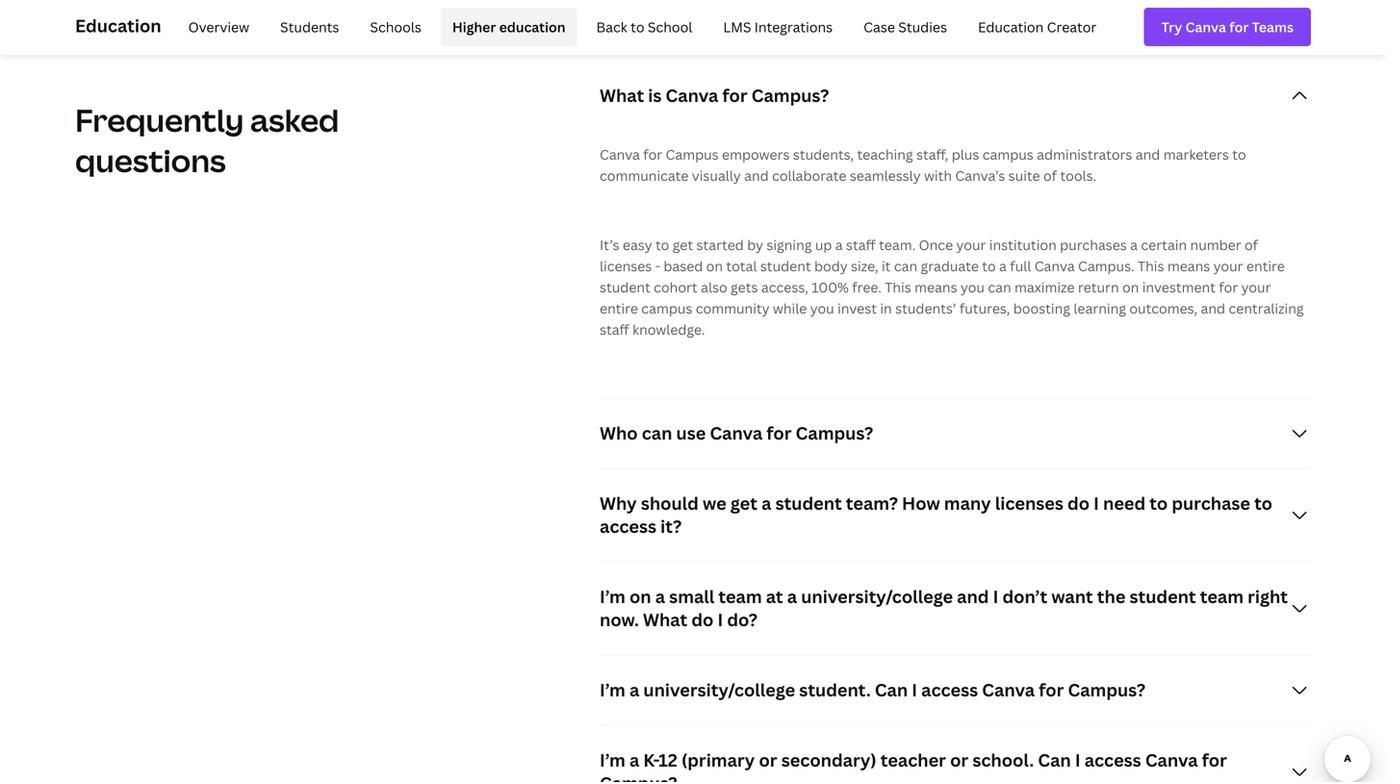 Task type: describe. For each thing, give the bounding box(es) containing it.
size,
[[851, 257, 879, 275]]

empowers
[[722, 145, 790, 164]]

back
[[597, 18, 628, 36]]

cohort
[[654, 278, 698, 296]]

want
[[1052, 585, 1094, 609]]

we
[[703, 492, 727, 516]]

-
[[656, 257, 661, 275]]

1 vertical spatial this
[[885, 278, 912, 296]]

full
[[1010, 257, 1032, 275]]

students
[[280, 18, 339, 36]]

why should we get a student team? how many licenses do i need to purchase to access it?
[[600, 492, 1273, 539]]

a right at
[[788, 585, 798, 609]]

boosting
[[1014, 299, 1071, 318]]

i'm a university/college student. can i access canva for campus? button
[[600, 656, 1312, 725]]

1 team from the left
[[719, 585, 762, 609]]

education creator
[[978, 18, 1097, 36]]

should
[[641, 492, 699, 516]]

who can use canva for campus? button
[[600, 399, 1312, 468]]

k-
[[644, 749, 659, 773]]

for inside it's easy to get started by signing up a staff team. once your institution purchases a certain number of licenses - based on total student body size, it can graduate to a full canva campus. this means your entire student cohort also gets access, 100% free. this means you can maximize return on investment for your entire campus community while you invest in students' futures, boosting learning outcomes, and centralizing staff knowledge.
[[1220, 278, 1239, 296]]

the
[[1098, 585, 1126, 609]]

i'm on a small team at a university/college and i don't want the student team right now. what do i do?
[[600, 585, 1289, 632]]

(primary
[[682, 749, 755, 773]]

i inside why should we get a student team? how many licenses do i need to purchase to access it?
[[1094, 492, 1100, 516]]

now.
[[600, 608, 639, 632]]

visually
[[692, 166, 741, 185]]

who
[[600, 422, 638, 445]]

why
[[600, 492, 637, 516]]

schools
[[370, 18, 422, 36]]

what inside i'm on a small team at a university/college and i don't want the student team right now. what do i do?
[[643, 608, 688, 632]]

studies
[[899, 18, 948, 36]]

and down empowers
[[745, 166, 769, 185]]

0 vertical spatial your
[[957, 236, 987, 254]]

can inside i'm a university/college student. can i access canva for campus? dropdown button
[[875, 679, 908, 702]]

2 vertical spatial your
[[1242, 278, 1272, 296]]

school.
[[973, 749, 1035, 773]]

seamlessly
[[850, 166, 921, 185]]

use
[[677, 422, 706, 445]]

case
[[864, 18, 896, 36]]

0 vertical spatial this
[[1138, 257, 1165, 275]]

schools link
[[359, 8, 433, 46]]

access inside why should we get a student team? how many licenses do i need to purchase to access it?
[[600, 515, 657, 539]]

2 team from the left
[[1201, 585, 1244, 609]]

easy
[[623, 236, 653, 254]]

education
[[499, 18, 566, 36]]

while
[[773, 299, 807, 318]]

i'm for i'm a k-12 (primary or secondary) teacher or school. can i access canva for campus?
[[600, 749, 626, 773]]

100%
[[812, 278, 849, 296]]

lms integrations link
[[712, 8, 845, 46]]

1 or from the left
[[759, 749, 778, 773]]

campus? inside i'm a k-12 (primary or secondary) teacher or school. can i access canva for campus?
[[600, 772, 678, 783]]

marketers
[[1164, 145, 1230, 164]]

suite
[[1009, 166, 1041, 185]]

also
[[701, 278, 728, 296]]

once
[[919, 236, 954, 254]]

up
[[816, 236, 832, 254]]

1 vertical spatial entire
[[600, 299, 638, 318]]

do?
[[727, 608, 758, 632]]

to inside canva for campus empowers students, teaching staff, plus campus administrators and marketers to communicate visually and collaborate seamlessly with canva's suite of tools.
[[1233, 145, 1247, 164]]

collaborate
[[772, 166, 847, 185]]

it's
[[600, 236, 620, 254]]

higher education
[[452, 18, 566, 36]]

what is canva for campus?
[[600, 84, 830, 107]]

on inside i'm on a small team at a university/college and i don't want the student team right now. what do i do?
[[630, 585, 652, 609]]

education element
[[75, 0, 1312, 54]]

invest
[[838, 299, 877, 318]]

frequently
[[75, 99, 244, 141]]

school
[[648, 18, 693, 36]]

and inside i'm on a small team at a university/college and i don't want the student team right now. what do i do?
[[957, 585, 989, 609]]

canva's
[[956, 166, 1006, 185]]

do inside i'm on a small team at a university/college and i don't want the student team right now. what do i do?
[[692, 608, 714, 632]]

licenses inside it's easy to get started by signing up a staff team. once your institution purchases a certain number of licenses - based on total student body size, it can graduate to a full canva campus. this means your entire student cohort also gets access, 100% free. this means you can maximize return on investment for your entire campus community while you invest in students' futures, boosting learning outcomes, and centralizing staff knowledge.
[[600, 257, 652, 275]]

university/college inside i'm a university/college student. can i access canva for campus? dropdown button
[[644, 679, 796, 702]]

to right need
[[1150, 492, 1168, 516]]

access inside i'm a university/college student. can i access canva for campus? dropdown button
[[922, 679, 979, 702]]

2 or from the left
[[951, 749, 969, 773]]

do inside why should we get a student team? how many licenses do i need to purchase to access it?
[[1068, 492, 1090, 516]]

i inside i'm a k-12 (primary or secondary) teacher or school. can i access canva for campus?
[[1076, 749, 1081, 773]]

student.
[[800, 679, 871, 702]]

i'm for i'm on a small team at a university/college and i don't want the student team right now. what do i do?
[[600, 585, 626, 609]]

creator
[[1047, 18, 1097, 36]]

team?
[[846, 492, 898, 516]]

a left small on the bottom
[[656, 585, 665, 609]]

for inside dropdown button
[[767, 422, 792, 445]]

asked
[[250, 99, 339, 141]]

secondary)
[[782, 749, 877, 773]]

campus? down the
[[1069, 679, 1146, 702]]

higher education link
[[441, 8, 577, 46]]

education for education creator
[[978, 18, 1044, 36]]

investment
[[1143, 278, 1216, 296]]

gets
[[731, 278, 758, 296]]

what is canva for campus? button
[[600, 61, 1312, 130]]

canva inside i'm a k-12 (primary or secondary) teacher or school. can i access canva for campus?
[[1146, 749, 1199, 773]]

canva for campus empowers students, teaching staff, plus campus administrators and marketers to communicate visually and collaborate seamlessly with canva's suite of tools.
[[600, 145, 1247, 185]]

how
[[902, 492, 941, 516]]

learning
[[1074, 299, 1127, 318]]

licenses inside why should we get a student team? how many licenses do i need to purchase to access it?
[[996, 492, 1064, 516]]

canva inside dropdown button
[[710, 422, 763, 445]]

i'm on a small team at a university/college and i don't want the student team right now. what do i do? button
[[600, 563, 1312, 655]]

free.
[[852, 278, 882, 296]]

return
[[1079, 278, 1120, 296]]



Task type: vqa. For each thing, say whether or not it's contained in the screenshot.
day-
no



Task type: locate. For each thing, give the bounding box(es) containing it.
1 vertical spatial licenses
[[996, 492, 1064, 516]]

a left certain
[[1131, 236, 1138, 254]]

i up 'teacher'
[[912, 679, 918, 702]]

of inside canva for campus empowers students, teaching staff, plus campus administrators and marketers to communicate visually and collaborate seamlessly with canva's suite of tools.
[[1044, 166, 1058, 185]]

number
[[1191, 236, 1242, 254]]

0 horizontal spatial licenses
[[600, 257, 652, 275]]

i'm for i'm a university/college student. can i access canva for campus?
[[600, 679, 626, 702]]

do left need
[[1068, 492, 1090, 516]]

i inside i'm a university/college student. can i access canva for campus? dropdown button
[[912, 679, 918, 702]]

means up students' at top right
[[915, 278, 958, 296]]

i'm left small on the bottom
[[600, 585, 626, 609]]

is
[[648, 84, 662, 107]]

it?
[[661, 515, 682, 539]]

to
[[631, 18, 645, 36], [1233, 145, 1247, 164], [656, 236, 670, 254], [983, 257, 996, 275], [1150, 492, 1168, 516], [1255, 492, 1273, 516]]

access inside i'm a k-12 (primary or secondary) teacher or school. can i access canva for campus?
[[1085, 749, 1142, 773]]

on
[[707, 257, 723, 275], [1123, 278, 1140, 296], [630, 585, 652, 609]]

student inside i'm on a small team at a university/college and i don't want the student team right now. what do i do?
[[1130, 585, 1197, 609]]

canva
[[666, 84, 719, 107], [600, 145, 640, 164], [1035, 257, 1075, 275], [710, 422, 763, 445], [983, 679, 1035, 702], [1146, 749, 1199, 773]]

1 vertical spatial can
[[1038, 749, 1072, 773]]

0 vertical spatial get
[[673, 236, 694, 254]]

campus up knowledge.
[[642, 299, 693, 318]]

team left the right
[[1201, 585, 1244, 609]]

education for education
[[75, 14, 161, 38]]

1 horizontal spatial means
[[1168, 257, 1211, 275]]

this down it
[[885, 278, 912, 296]]

to left the full
[[983, 257, 996, 275]]

canva inside it's easy to get started by signing up a staff team. once your institution purchases a certain number of licenses - based on total student body size, it can graduate to a full canva campus. this means your entire student cohort also gets access, 100% free. this means you can maximize return on investment for your entire campus community while you invest in students' futures, boosting learning outcomes, and centralizing staff knowledge.
[[1035, 257, 1075, 275]]

can right school.
[[1038, 749, 1072, 773]]

in
[[881, 299, 892, 318]]

a inside i'm a k-12 (primary or secondary) teacher or school. can i access canva for campus?
[[630, 749, 640, 773]]

0 horizontal spatial this
[[885, 278, 912, 296]]

access,
[[762, 278, 809, 296]]

i'm a k-12 (primary or secondary) teacher or school. can i access canva for campus? button
[[600, 726, 1312, 783]]

2 horizontal spatial can
[[988, 278, 1012, 296]]

0 horizontal spatial get
[[673, 236, 694, 254]]

menu bar containing overview
[[169, 8, 1109, 46]]

campus? up students,
[[752, 84, 830, 107]]

1 horizontal spatial or
[[951, 749, 969, 773]]

1 vertical spatial on
[[1123, 278, 1140, 296]]

by
[[748, 236, 764, 254]]

tools.
[[1061, 166, 1097, 185]]

need
[[1104, 492, 1146, 516]]

i'm a k-12 (primary or secondary) teacher or school. can i access canva for campus?
[[600, 749, 1228, 783]]

means
[[1168, 257, 1211, 275], [915, 278, 958, 296]]

0 horizontal spatial education
[[75, 14, 161, 38]]

get right we
[[731, 492, 758, 516]]

entire up knowledge.
[[600, 299, 638, 318]]

back to school link
[[585, 8, 704, 46]]

i left the 'don't'
[[993, 585, 999, 609]]

0 horizontal spatial on
[[630, 585, 652, 609]]

2 horizontal spatial on
[[1123, 278, 1140, 296]]

0 vertical spatial of
[[1044, 166, 1058, 185]]

of
[[1044, 166, 1058, 185], [1245, 236, 1259, 254]]

1 horizontal spatial can
[[1038, 749, 1072, 773]]

campus? left (primary
[[600, 772, 678, 783]]

licenses down easy
[[600, 257, 652, 275]]

integrations
[[755, 18, 833, 36]]

i'm inside i'm on a small team at a university/college and i don't want the student team right now. what do i do?
[[600, 585, 626, 609]]

can right it
[[895, 257, 918, 275]]

means up investment
[[1168, 257, 1211, 275]]

of inside it's easy to get started by signing up a staff team. once your institution purchases a certain number of licenses - based on total student body size, it can graduate to a full canva campus. this means your entire student cohort also gets access, 100% free. this means you can maximize return on investment for your entire campus community while you invest in students' futures, boosting learning outcomes, and centralizing staff knowledge.
[[1245, 236, 1259, 254]]

university/college up (primary
[[644, 679, 796, 702]]

2 i'm from the top
[[600, 679, 626, 702]]

students'
[[896, 299, 957, 318]]

or
[[759, 749, 778, 773], [951, 749, 969, 773]]

1 horizontal spatial education
[[978, 18, 1044, 36]]

0 vertical spatial licenses
[[600, 257, 652, 275]]

who can use canva for campus?
[[600, 422, 874, 445]]

1 horizontal spatial of
[[1245, 236, 1259, 254]]

campus
[[983, 145, 1034, 164], [642, 299, 693, 318]]

case studies
[[864, 18, 948, 36]]

started
[[697, 236, 744, 254]]

on left small on the bottom
[[630, 585, 652, 609]]

i left need
[[1094, 492, 1100, 516]]

student up access,
[[761, 257, 811, 275]]

1 vertical spatial do
[[692, 608, 714, 632]]

centralizing
[[1229, 299, 1305, 318]]

staff
[[847, 236, 876, 254], [600, 321, 630, 339]]

overview
[[188, 18, 249, 36]]

and left marketers on the top right of the page
[[1136, 145, 1161, 164]]

purchase
[[1172, 492, 1251, 516]]

a right we
[[762, 492, 772, 516]]

licenses right many
[[996, 492, 1064, 516]]

university/college up the i'm a university/college student. can i access canva for campus?
[[801, 585, 953, 609]]

teacher
[[881, 749, 947, 773]]

for inside canva for campus empowers students, teaching staff, plus campus administrators and marketers to communicate visually and collaborate seamlessly with canva's suite of tools.
[[644, 145, 663, 164]]

to up -
[[656, 236, 670, 254]]

with
[[924, 166, 952, 185]]

0 vertical spatial i'm
[[600, 585, 626, 609]]

can
[[875, 679, 908, 702], [1038, 749, 1072, 773]]

staff up size,
[[847, 236, 876, 254]]

1 vertical spatial you
[[811, 299, 835, 318]]

you down "100%" at the right top of the page
[[811, 299, 835, 318]]

0 horizontal spatial can
[[642, 422, 673, 445]]

0 horizontal spatial or
[[759, 749, 778, 773]]

0 horizontal spatial do
[[692, 608, 714, 632]]

knowledge.
[[633, 321, 705, 339]]

can inside i'm a k-12 (primary or secondary) teacher or school. can i access canva for campus?
[[1038, 749, 1072, 773]]

i'm a university/college student. can i access canva for campus?
[[600, 679, 1146, 702]]

maximize
[[1015, 278, 1075, 296]]

1 horizontal spatial on
[[707, 257, 723, 275]]

and down investment
[[1201, 299, 1226, 318]]

0 vertical spatial staff
[[847, 236, 876, 254]]

a inside why should we get a student team? how many licenses do i need to purchase to access it?
[[762, 492, 772, 516]]

your up centralizing
[[1242, 278, 1272, 296]]

communicate
[[600, 166, 689, 185]]

0 vertical spatial means
[[1168, 257, 1211, 275]]

get inside it's easy to get started by signing up a staff team. once your institution purchases a certain number of licenses - based on total student body size, it can graduate to a full canva campus. this means your entire student cohort also gets access, 100% free. this means you can maximize return on investment for your entire campus community while you invest in students' futures, boosting learning outcomes, and centralizing staff knowledge.
[[673, 236, 694, 254]]

and inside it's easy to get started by signing up a staff team. once your institution purchases a certain number of licenses - based on total student body size, it can graduate to a full canva campus. this means your entire student cohort also gets access, 100% free. this means you can maximize return on investment for your entire campus community while you invest in students' futures, boosting learning outcomes, and centralizing staff knowledge.
[[1201, 299, 1226, 318]]

what left is
[[600, 84, 644, 107]]

student down easy
[[600, 278, 651, 296]]

0 horizontal spatial university/college
[[644, 679, 796, 702]]

to right purchase
[[1255, 492, 1273, 516]]

0 horizontal spatial you
[[811, 299, 835, 318]]

frequently asked questions
[[75, 99, 339, 182]]

2 vertical spatial access
[[1085, 749, 1142, 773]]

to right back
[[631, 18, 645, 36]]

1 horizontal spatial can
[[895, 257, 918, 275]]

body
[[815, 257, 848, 275]]

or right (primary
[[759, 749, 778, 773]]

1 horizontal spatial you
[[961, 278, 985, 296]]

back to school
[[597, 18, 693, 36]]

team left at
[[719, 585, 762, 609]]

1 horizontal spatial campus
[[983, 145, 1034, 164]]

plus
[[952, 145, 980, 164]]

you up futures,
[[961, 278, 985, 296]]

0 horizontal spatial access
[[600, 515, 657, 539]]

0 vertical spatial access
[[600, 515, 657, 539]]

1 horizontal spatial staff
[[847, 236, 876, 254]]

access
[[600, 515, 657, 539], [922, 679, 979, 702], [1085, 749, 1142, 773]]

student right the
[[1130, 585, 1197, 609]]

get up the based
[[673, 236, 694, 254]]

a down now.
[[630, 679, 640, 702]]

0 horizontal spatial entire
[[600, 299, 638, 318]]

certain
[[1142, 236, 1188, 254]]

administrators
[[1037, 145, 1133, 164]]

teaching
[[858, 145, 914, 164]]

and left the 'don't'
[[957, 585, 989, 609]]

0 vertical spatial what
[[600, 84, 644, 107]]

what
[[600, 84, 644, 107], [643, 608, 688, 632]]

can left the use at the bottom of page
[[642, 422, 673, 445]]

get for a
[[731, 492, 758, 516]]

1 horizontal spatial get
[[731, 492, 758, 516]]

get inside why should we get a student team? how many licenses do i need to purchase to access it?
[[731, 492, 758, 516]]

signing
[[767, 236, 812, 254]]

this down certain
[[1138, 257, 1165, 275]]

on right 'return'
[[1123, 278, 1140, 296]]

your
[[957, 236, 987, 254], [1214, 257, 1244, 275], [1242, 278, 1272, 296]]

futures,
[[960, 299, 1011, 318]]

at
[[766, 585, 784, 609]]

a left the full
[[1000, 257, 1007, 275]]

overview link
[[177, 8, 261, 46]]

campus.
[[1079, 257, 1135, 275]]

1 vertical spatial of
[[1245, 236, 1259, 254]]

get for started
[[673, 236, 694, 254]]

canva inside canva for campus empowers students, teaching staff, plus campus administrators and marketers to communicate visually and collaborate seamlessly with canva's suite of tools.
[[600, 145, 640, 164]]

small
[[669, 585, 715, 609]]

menu bar inside 'education' element
[[169, 8, 1109, 46]]

2 vertical spatial i'm
[[600, 749, 626, 773]]

1 horizontal spatial entire
[[1247, 257, 1285, 275]]

1 vertical spatial access
[[922, 679, 979, 702]]

university/college inside i'm on a small team at a university/college and i don't want the student team right now. what do i do?
[[801, 585, 953, 609]]

entire up centralizing
[[1247, 257, 1285, 275]]

graduate
[[921, 257, 979, 275]]

1 vertical spatial means
[[915, 278, 958, 296]]

lms
[[724, 18, 752, 36]]

can up futures,
[[988, 278, 1012, 296]]

0 horizontal spatial team
[[719, 585, 762, 609]]

campus? inside dropdown button
[[796, 422, 874, 445]]

a
[[836, 236, 843, 254], [1131, 236, 1138, 254], [1000, 257, 1007, 275], [762, 492, 772, 516], [656, 585, 665, 609], [788, 585, 798, 609], [630, 679, 640, 702], [630, 749, 640, 773]]

0 vertical spatial entire
[[1247, 257, 1285, 275]]

0 horizontal spatial can
[[875, 679, 908, 702]]

1 i'm from the top
[[600, 585, 626, 609]]

i left the do?
[[718, 608, 723, 632]]

a left k-
[[630, 749, 640, 773]]

it
[[882, 257, 891, 275]]

0 vertical spatial do
[[1068, 492, 1090, 516]]

i'm inside i'm a k-12 (primary or secondary) teacher or school. can i access canva for campus?
[[600, 749, 626, 773]]

campus inside it's easy to get started by signing up a staff team. once your institution purchases a certain number of licenses - based on total student body size, it can graduate to a full canva campus. this means your entire student cohort also gets access, 100% free. this means you can maximize return on investment for your entire campus community while you invest in students' futures, boosting learning outcomes, and centralizing staff knowledge.
[[642, 299, 693, 318]]

2 vertical spatial on
[[630, 585, 652, 609]]

to inside 'education' element
[[631, 18, 645, 36]]

what inside what is canva for campus? dropdown button
[[600, 84, 644, 107]]

of right suite
[[1044, 166, 1058, 185]]

1 vertical spatial university/college
[[644, 679, 796, 702]]

menu bar
[[169, 8, 1109, 46]]

1 horizontal spatial do
[[1068, 492, 1090, 516]]

don't
[[1003, 585, 1048, 609]]

or left school.
[[951, 749, 969, 773]]

staff left knowledge.
[[600, 321, 630, 339]]

0 horizontal spatial staff
[[600, 321, 630, 339]]

purchases
[[1060, 236, 1127, 254]]

1 horizontal spatial licenses
[[996, 492, 1064, 516]]

of right number
[[1245, 236, 1259, 254]]

entire
[[1247, 257, 1285, 275], [600, 299, 638, 318]]

3 i'm from the top
[[600, 749, 626, 773]]

can
[[895, 257, 918, 275], [988, 278, 1012, 296], [642, 422, 673, 445]]

campus inside canva for campus empowers students, teaching staff, plus campus administrators and marketers to communicate visually and collaborate seamlessly with canva's suite of tools.
[[983, 145, 1034, 164]]

1 vertical spatial can
[[988, 278, 1012, 296]]

campus up suite
[[983, 145, 1034, 164]]

you
[[961, 278, 985, 296], [811, 299, 835, 318]]

for
[[723, 84, 748, 107], [644, 145, 663, 164], [1220, 278, 1239, 296], [767, 422, 792, 445], [1039, 679, 1065, 702], [1203, 749, 1228, 773]]

1 vertical spatial i'm
[[600, 679, 626, 702]]

why should we get a student team? how many licenses do i need to purchase to access it? button
[[600, 469, 1312, 562]]

do left the do?
[[692, 608, 714, 632]]

0 vertical spatial can
[[875, 679, 908, 702]]

0 vertical spatial on
[[707, 257, 723, 275]]

campus? up the team? at right
[[796, 422, 874, 445]]

education
[[75, 14, 161, 38], [978, 18, 1044, 36]]

1 horizontal spatial university/college
[[801, 585, 953, 609]]

to right marketers on the top right of the page
[[1233, 145, 1247, 164]]

1 vertical spatial what
[[643, 608, 688, 632]]

education inside menu bar
[[978, 18, 1044, 36]]

your down number
[[1214, 257, 1244, 275]]

1 vertical spatial get
[[731, 492, 758, 516]]

0 horizontal spatial of
[[1044, 166, 1058, 185]]

based
[[664, 257, 703, 275]]

case studies link
[[852, 8, 959, 46]]

i'm left k-
[[600, 749, 626, 773]]

1 vertical spatial staff
[[600, 321, 630, 339]]

1 vertical spatial campus
[[642, 299, 693, 318]]

0 vertical spatial you
[[961, 278, 985, 296]]

0 horizontal spatial means
[[915, 278, 958, 296]]

0 horizontal spatial campus
[[642, 299, 693, 318]]

lms integrations
[[724, 18, 833, 36]]

1 horizontal spatial this
[[1138, 257, 1165, 275]]

for inside i'm a k-12 (primary or secondary) teacher or school. can i access canva for campus?
[[1203, 749, 1228, 773]]

can inside dropdown button
[[642, 422, 673, 445]]

what right now.
[[643, 608, 688, 632]]

it's easy to get started by signing up a staff team. once your institution purchases a certain number of licenses - based on total student body size, it can graduate to a full canva campus. this means your entire student cohort also gets access, 100% free. this means you can maximize return on investment for your entire campus community while you invest in students' futures, boosting learning outcomes, and centralizing staff knowledge.
[[600, 236, 1305, 339]]

a right the up
[[836, 236, 843, 254]]

can right the 'student.'
[[875, 679, 908, 702]]

0 vertical spatial campus
[[983, 145, 1034, 164]]

on up also
[[707, 257, 723, 275]]

team.
[[879, 236, 916, 254]]

campus
[[666, 145, 719, 164]]

students link
[[269, 8, 351, 46]]

1 horizontal spatial access
[[922, 679, 979, 702]]

0 vertical spatial university/college
[[801, 585, 953, 609]]

1 vertical spatial your
[[1214, 257, 1244, 275]]

i'm down now.
[[600, 679, 626, 702]]

outcomes,
[[1130, 299, 1198, 318]]

2 vertical spatial can
[[642, 422, 673, 445]]

many
[[945, 492, 992, 516]]

0 vertical spatial can
[[895, 257, 918, 275]]

2 horizontal spatial access
[[1085, 749, 1142, 773]]

1 horizontal spatial team
[[1201, 585, 1244, 609]]

your up graduate
[[957, 236, 987, 254]]

students,
[[793, 145, 854, 164]]

community
[[696, 299, 770, 318]]

i right school.
[[1076, 749, 1081, 773]]

student inside why should we get a student team? how many licenses do i need to purchase to access it?
[[776, 492, 842, 516]]

student left the team? at right
[[776, 492, 842, 516]]



